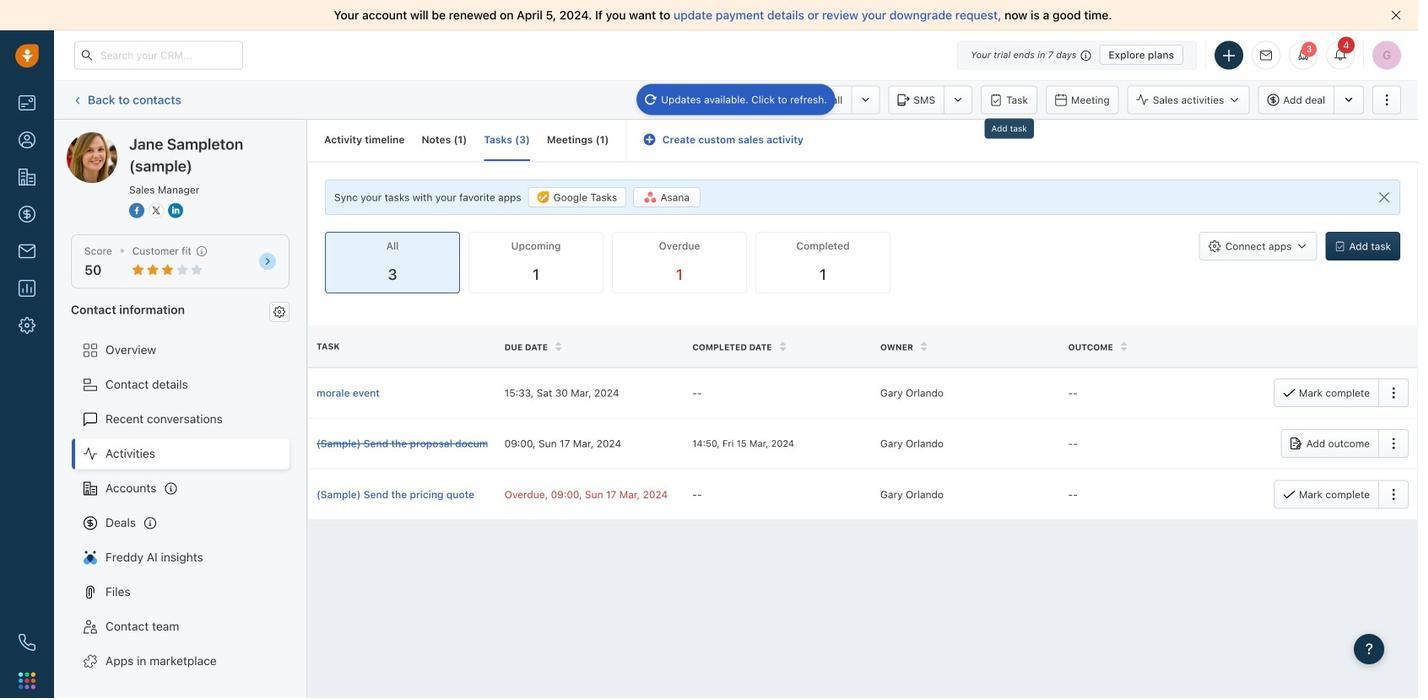 Task type: locate. For each thing, give the bounding box(es) containing it.
tooltip
[[985, 119, 1034, 143]]

freshworks switcher image
[[19, 673, 35, 690]]

close image
[[1391, 10, 1401, 20]]



Task type: vqa. For each thing, say whether or not it's contained in the screenshot.
cell
no



Task type: describe. For each thing, give the bounding box(es) containing it.
mng settings image
[[274, 306, 285, 318]]

send email image
[[1260, 50, 1272, 61]]

phone element
[[10, 626, 44, 660]]

phone image
[[19, 635, 35, 652]]

Search your CRM... text field
[[74, 41, 243, 70]]



